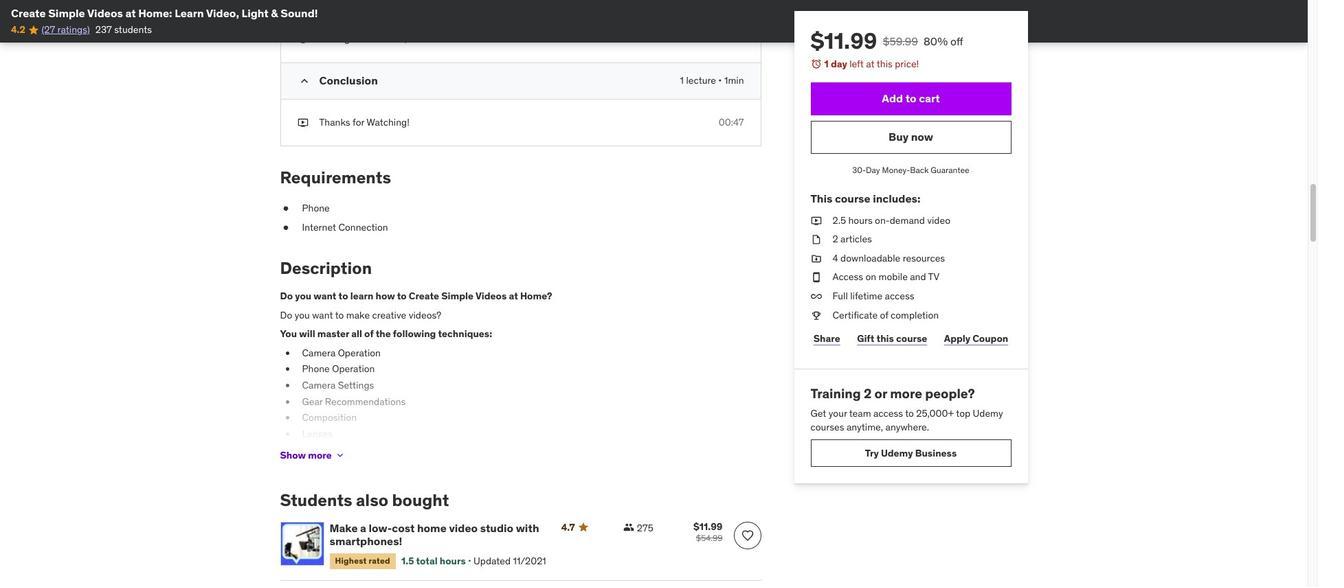 Task type: describe. For each thing, give the bounding box(es) containing it.
try udemy business
[[865, 447, 957, 460]]

and
[[910, 271, 927, 284]]

$54.99
[[696, 533, 723, 544]]

team
[[850, 408, 872, 420]]

home
[[417, 522, 447, 536]]

lecture
[[686, 74, 716, 86]]

resources
[[903, 252, 946, 265]]

internet
[[302, 221, 336, 234]]

buy now button
[[811, 121, 1012, 154]]

ratings)
[[57, 24, 90, 36]]

or
[[875, 386, 888, 402]]

small image
[[297, 74, 311, 88]]

apply coupon
[[945, 333, 1009, 345]]

show more
[[280, 449, 332, 462]]

at inside do you want to learn how to create simple videos at home? do you want to make creative videos? you will master all of the following techniques: camera operation phone operation camera settings gear recommendations composition lenses
[[509, 290, 518, 303]]

home?
[[520, 290, 552, 303]]

updated
[[474, 555, 511, 568]]

anywhere.
[[886, 421, 930, 434]]

0 horizontal spatial create
[[11, 6, 46, 20]]

watching!
[[367, 116, 410, 128]]

xsmall image inside show more button
[[335, 450, 346, 461]]

this
[[811, 192, 833, 206]]

thanks
[[319, 116, 350, 128]]

more inside training 2 or more people? get your team access to 25,000+ top udemy courses anytime, anywhere.
[[891, 386, 923, 402]]

do you want to learn how to create simple videos at home? do you want to make creative videos? you will master all of the following techniques: camera operation phone operation camera settings gear recommendations composition lenses
[[280, 290, 552, 441]]

techniques:
[[438, 328, 492, 341]]

1min
[[725, 74, 744, 86]]

smartphones!
[[330, 535, 402, 549]]

home:
[[138, 6, 172, 20]]

1 vertical spatial 2
[[833, 233, 839, 246]]

1 vertical spatial you
[[295, 309, 310, 322]]

show more button
[[280, 442, 346, 470]]

2 this from the top
[[877, 333, 894, 345]]

2 do from the top
[[280, 309, 292, 322]]

0 vertical spatial access
[[885, 290, 915, 302]]

settings
[[338, 380, 374, 392]]

0 vertical spatial want
[[314, 290, 337, 303]]

sound!
[[281, 6, 318, 20]]

try udemy business link
[[811, 440, 1012, 468]]

your
[[829, 408, 847, 420]]

xsmall image for internet connection
[[280, 221, 291, 235]]

30-
[[853, 165, 866, 175]]

courses
[[811, 421, 845, 434]]

add to cart
[[882, 91, 940, 105]]

xsmall image for full lifetime access
[[811, 290, 822, 304]]

highest
[[335, 556, 367, 567]]

2 inside training 2 or more people? get your team access to 25,000+ top udemy courses anytime, anywhere.
[[864, 386, 872, 402]]

buy
[[889, 130, 909, 144]]

25,000+
[[917, 408, 954, 420]]

access
[[833, 271, 864, 284]]

xsmall image for phone
[[280, 202, 291, 216]]

xsmall image for 4 downloadable resources
[[811, 252, 822, 266]]

composition
[[302, 412, 357, 424]]

now
[[912, 130, 934, 144]]

students
[[114, 24, 152, 36]]

udemy inside training 2 or more people? get your team access to 25,000+ top udemy courses anytime, anywhere.
[[973, 408, 1004, 420]]

students also bought
[[280, 490, 449, 512]]

you
[[280, 328, 297, 341]]

more inside button
[[308, 449, 332, 462]]

to inside button
[[906, 91, 917, 105]]

full lifetime access
[[833, 290, 915, 302]]

1 vertical spatial want
[[312, 309, 333, 322]]

(27 ratings)
[[42, 24, 90, 36]]

2.5
[[833, 214, 846, 227]]

bought
[[392, 490, 449, 512]]

day
[[866, 165, 880, 175]]

1 for 1 day left at this price!
[[825, 58, 829, 70]]

share
[[814, 333, 841, 345]]

80%
[[924, 34, 948, 48]]

create simple videos at home: learn video, light & sound!
[[11, 6, 318, 20]]

create inside do you want to learn how to create simple videos at home? do you want to make creative videos? you will master all of the following techniques: camera operation phone operation camera settings gear recommendations composition lenses
[[409, 290, 439, 303]]

the
[[376, 328, 391, 341]]

0 vertical spatial videos
[[87, 6, 123, 20]]

&
[[271, 6, 278, 20]]

all
[[352, 328, 362, 341]]

completion
[[891, 309, 939, 321]]

apply coupon button
[[942, 325, 1012, 353]]

30-day money-back guarantee
[[853, 165, 970, 175]]

get
[[811, 408, 827, 420]]

also
[[356, 490, 389, 512]]

gift
[[857, 333, 875, 345]]

0 horizontal spatial 2
[[368, 32, 374, 45]]

lifetime
[[851, 290, 883, 302]]

2 camera from the top
[[302, 380, 336, 392]]

xsmall image for certificate of completion
[[811, 309, 822, 323]]

xsmall image for access on mobile and tv
[[811, 271, 822, 285]]

for
[[353, 116, 365, 128]]

gift this course link
[[855, 325, 931, 353]]

22:58
[[719, 32, 744, 45]]

money-
[[882, 165, 910, 175]]

updated 11/2021
[[474, 555, 546, 568]]

0 horizontal spatial course
[[835, 192, 871, 206]]

1 camera from the top
[[302, 347, 336, 360]]

$59.99
[[883, 34, 919, 48]]

alarm image
[[811, 58, 822, 69]]

try
[[865, 447, 879, 460]]

connection
[[339, 221, 388, 234]]

xsmall image for 2 articles
[[811, 233, 822, 247]]

4 downloadable resources
[[833, 252, 946, 265]]

conclusion
[[319, 73, 378, 87]]

share button
[[811, 325, 844, 353]]

description
[[280, 258, 372, 279]]

recommendations
[[325, 396, 406, 408]]

xsmall image right &
[[297, 8, 308, 21]]

on
[[866, 271, 877, 284]]

1.5
[[401, 555, 414, 568]]

4.7
[[561, 522, 575, 534]]



Task type: vqa. For each thing, say whether or not it's contained in the screenshot.
bottommost we
no



Task type: locate. For each thing, give the bounding box(es) containing it.
create up videos?
[[409, 290, 439, 303]]

this right gift
[[877, 333, 894, 345]]

phone
[[302, 202, 330, 215], [302, 363, 330, 376]]

udemy right try
[[881, 447, 913, 460]]

0 vertical spatial phone
[[302, 202, 330, 215]]

1 horizontal spatial videos
[[476, 290, 507, 303]]

master
[[317, 328, 349, 341]]

course
[[835, 192, 871, 206], [897, 333, 928, 345]]

make
[[330, 522, 358, 536]]

0 vertical spatial create
[[11, 6, 46, 20]]

1 vertical spatial videos
[[476, 290, 507, 303]]

xsmall image left thanks
[[297, 116, 308, 129]]

1 horizontal spatial video
[[928, 214, 951, 227]]

237 students
[[95, 24, 152, 36]]

operation down all
[[338, 347, 381, 360]]

1 vertical spatial access
[[874, 408, 903, 420]]

1 horizontal spatial udemy
[[973, 408, 1004, 420]]

requirements
[[280, 167, 391, 189]]

top
[[957, 408, 971, 420]]

operation up settings
[[332, 363, 375, 376]]

0 horizontal spatial hours
[[440, 555, 466, 568]]

0 vertical spatial $11.99
[[811, 27, 878, 55]]

1 phone from the top
[[302, 202, 330, 215]]

camera down "will"
[[302, 347, 336, 360]]

back
[[910, 165, 929, 175]]

1 day left at this price!
[[825, 58, 919, 70]]

light
[[242, 6, 269, 20]]

0 vertical spatial video
[[928, 214, 951, 227]]

video inside make a low-cost home video studio with smartphones!
[[449, 522, 478, 536]]

includes:
[[873, 192, 921, 206]]

at left home?
[[509, 290, 518, 303]]

1 horizontal spatial simple
[[442, 290, 474, 303]]

1 this from the top
[[877, 58, 893, 70]]

0 vertical spatial you
[[295, 290, 312, 303]]

1 lecture • 1min
[[680, 74, 744, 86]]

add to cart button
[[811, 82, 1012, 115]]

at for this
[[867, 58, 875, 70]]

0 horizontal spatial udemy
[[881, 447, 913, 460]]

1 vertical spatial more
[[308, 449, 332, 462]]

1 horizontal spatial $11.99
[[811, 27, 878, 55]]

1 left the lecture
[[680, 74, 684, 86]]

0 vertical spatial 2
[[368, 32, 374, 45]]

tv
[[929, 271, 940, 284]]

rated
[[369, 556, 390, 567]]

create up 4.2
[[11, 6, 46, 20]]

1 vertical spatial course
[[897, 333, 928, 345]]

0 vertical spatial this
[[877, 58, 893, 70]]

edit
[[432, 32, 450, 45]]

to left the cart
[[906, 91, 917, 105]]

11/2021
[[513, 555, 546, 568]]

total
[[416, 555, 438, 568]]

of down full lifetime access
[[880, 309, 889, 321]]

$11.99 $54.99
[[694, 521, 723, 544]]

cart
[[919, 91, 940, 105]]

0 vertical spatial do
[[280, 290, 293, 303]]

2 horizontal spatial 2
[[864, 386, 872, 402]]

1 vertical spatial this
[[877, 333, 894, 345]]

more right or
[[891, 386, 923, 402]]

videos
[[87, 6, 123, 20], [476, 290, 507, 303]]

0 horizontal spatial video
[[449, 522, 478, 536]]

apply
[[945, 333, 971, 345]]

xsmall image down sound!
[[297, 32, 308, 46]]

buy now
[[889, 130, 934, 144]]

2 phone from the top
[[302, 363, 330, 376]]

you down description
[[295, 290, 312, 303]]

videos left home?
[[476, 290, 507, 303]]

operation
[[338, 347, 381, 360], [332, 363, 375, 376]]

of inside do you want to learn how to create simple videos at home? do you want to make creative videos? you will master all of the following techniques: camera operation phone operation camera settings gear recommendations composition lenses
[[364, 328, 374, 341]]

0 horizontal spatial videos
[[87, 6, 123, 20]]

1 vertical spatial simple
[[442, 290, 474, 303]]

1 vertical spatial do
[[280, 309, 292, 322]]

xsmall image left internet
[[280, 221, 291, 235]]

hours up articles
[[849, 214, 873, 227]]

students
[[280, 490, 352, 512]]

xsmall image for 275
[[623, 522, 634, 533]]

people?
[[926, 386, 975, 402]]

xsmall image left full
[[811, 290, 822, 304]]

$11.99 up day
[[811, 27, 878, 55]]

xsmall image right show more
[[335, 450, 346, 461]]

2 horizontal spatial at
[[867, 58, 875, 70]]

1 vertical spatial create
[[409, 290, 439, 303]]

1 horizontal spatial hours
[[849, 214, 873, 227]]

1 vertical spatial at
[[867, 58, 875, 70]]

xsmall image left 275
[[623, 522, 634, 533]]

full
[[833, 290, 848, 302]]

following
[[393, 328, 436, 341]]

at up students
[[125, 6, 136, 20]]

0 horizontal spatial 1
[[680, 74, 684, 86]]

of
[[880, 309, 889, 321], [364, 328, 374, 341]]

1 do from the top
[[280, 290, 293, 303]]

0 vertical spatial operation
[[338, 347, 381, 360]]

more down lenses
[[308, 449, 332, 462]]

hours right total
[[440, 555, 466, 568]]

editing
[[319, 32, 350, 45]]

at for home:
[[125, 6, 136, 20]]

cost
[[392, 522, 415, 536]]

videos up 237
[[87, 6, 123, 20]]

1 vertical spatial video
[[449, 522, 478, 536]]

udemy right 'top' at the bottom right
[[973, 408, 1004, 420]]

1 horizontal spatial more
[[891, 386, 923, 402]]

video
[[928, 214, 951, 227], [449, 522, 478, 536]]

phone up gear
[[302, 363, 330, 376]]

simple up videos?
[[442, 290, 474, 303]]

2 vertical spatial 2
[[864, 386, 872, 402]]

this course includes:
[[811, 192, 921, 206]]

1 horizontal spatial course
[[897, 333, 928, 345]]

1 horizontal spatial create
[[409, 290, 439, 303]]

2 up 4
[[833, 233, 839, 246]]

0 vertical spatial at
[[125, 6, 136, 20]]

you up "will"
[[295, 309, 310, 322]]

1 horizontal spatial 2
[[833, 233, 839, 246]]

gift this course
[[857, 333, 928, 345]]

camera
[[302, 347, 336, 360], [302, 380, 336, 392]]

want down description
[[314, 290, 337, 303]]

0 vertical spatial simple
[[48, 6, 85, 20]]

1 vertical spatial $11.99
[[694, 521, 723, 533]]

anytime,
[[847, 421, 884, 434]]

final
[[409, 32, 430, 45]]

left
[[850, 58, 864, 70]]

0 vertical spatial hours
[[849, 214, 873, 227]]

0 vertical spatial camera
[[302, 347, 336, 360]]

wishlist image
[[741, 529, 755, 543]]

course inside gift this course link
[[897, 333, 928, 345]]

simple up (27 ratings)
[[48, 6, 85, 20]]

xsmall image up share
[[811, 309, 822, 323]]

xsmall image left "2 articles"
[[811, 233, 822, 247]]

videos?
[[409, 309, 442, 322]]

you
[[295, 290, 312, 303], [295, 309, 310, 322]]

2 vertical spatial at
[[509, 290, 518, 303]]

videos inside do you want to learn how to create simple videos at home? do you want to make creative videos? you will master all of the following techniques: camera operation phone operation camera settings gear recommendations composition lenses
[[476, 290, 507, 303]]

at right left
[[867, 58, 875, 70]]

1 vertical spatial 1
[[680, 74, 684, 86]]

2 left or
[[864, 386, 872, 402]]

xsmall image left 4
[[811, 252, 822, 266]]

0 horizontal spatial more
[[308, 449, 332, 462]]

internet connection
[[302, 221, 388, 234]]

1 right alarm icon
[[825, 58, 829, 70]]

do
[[280, 290, 293, 303], [280, 309, 292, 322]]

add
[[882, 91, 904, 105]]

editing pt. 2 - color, final edit
[[319, 32, 450, 45]]

0 horizontal spatial at
[[125, 6, 136, 20]]

2.5 hours on-demand video
[[833, 214, 951, 227]]

4.2
[[11, 24, 25, 36]]

of right all
[[364, 328, 374, 341]]

1 vertical spatial operation
[[332, 363, 375, 376]]

1 vertical spatial udemy
[[881, 447, 913, 460]]

0 horizontal spatial simple
[[48, 6, 85, 20]]

4
[[833, 252, 839, 265]]

hours
[[849, 214, 873, 227], [440, 555, 466, 568]]

simple inside do you want to learn how to create simple videos at home? do you want to make creative videos? you will master all of the following techniques: camera operation phone operation camera settings gear recommendations composition lenses
[[442, 290, 474, 303]]

training
[[811, 386, 861, 402]]

demand
[[890, 214, 925, 227]]

2 left -
[[368, 32, 374, 45]]

thanks for watching!
[[319, 116, 410, 128]]

access down or
[[874, 408, 903, 420]]

certificate of completion
[[833, 309, 939, 321]]

1 horizontal spatial at
[[509, 290, 518, 303]]

to left learn
[[339, 290, 348, 303]]

275
[[637, 522, 654, 535]]

1 vertical spatial phone
[[302, 363, 330, 376]]

1 for 1 lecture • 1min
[[680, 74, 684, 86]]

1 vertical spatial of
[[364, 328, 374, 341]]

price!
[[895, 58, 919, 70]]

xsmall image down requirements
[[280, 202, 291, 216]]

2 articles
[[833, 233, 872, 246]]

1 vertical spatial hours
[[440, 555, 466, 568]]

$11.99 for $11.99 $54.99
[[694, 521, 723, 533]]

•
[[719, 74, 722, 86]]

1 horizontal spatial 1
[[825, 58, 829, 70]]

0 vertical spatial udemy
[[973, 408, 1004, 420]]

to right how
[[397, 290, 407, 303]]

make a low-cost home video studio with smartphones!
[[330, 522, 539, 549]]

access down mobile
[[885, 290, 915, 302]]

to up anywhere.
[[906, 408, 914, 420]]

1 vertical spatial camera
[[302, 380, 336, 392]]

0 vertical spatial course
[[835, 192, 871, 206]]

-
[[376, 32, 380, 45]]

this left price!
[[877, 58, 893, 70]]

gear
[[302, 396, 323, 408]]

video right demand
[[928, 214, 951, 227]]

xsmall image
[[297, 32, 308, 46], [280, 202, 291, 216], [811, 214, 822, 228], [280, 221, 291, 235], [811, 252, 822, 266], [811, 290, 822, 304], [335, 450, 346, 461], [623, 522, 634, 533]]

$11.99 $59.99 80% off
[[811, 27, 964, 55]]

xsmall image
[[297, 8, 308, 21], [297, 116, 308, 129], [811, 233, 822, 247], [811, 271, 822, 285], [811, 309, 822, 323]]

pt.
[[352, 32, 366, 45]]

0 vertical spatial more
[[891, 386, 923, 402]]

2
[[368, 32, 374, 45], [833, 233, 839, 246], [864, 386, 872, 402]]

course up 2.5 on the right top
[[835, 192, 871, 206]]

to left make
[[335, 309, 344, 322]]

phone inside do you want to learn how to create simple videos at home? do you want to make creative videos? you will master all of the following techniques: camera operation phone operation camera settings gear recommendations composition lenses
[[302, 363, 330, 376]]

xsmall image left access
[[811, 271, 822, 285]]

video right the home
[[449, 522, 478, 536]]

certificate
[[833, 309, 878, 321]]

phone up internet
[[302, 202, 330, 215]]

0 horizontal spatial $11.99
[[694, 521, 723, 533]]

$11.99 for $11.99 $59.99 80% off
[[811, 27, 878, 55]]

237
[[95, 24, 112, 36]]

0 vertical spatial of
[[880, 309, 889, 321]]

articles
[[841, 233, 872, 246]]

creative
[[372, 309, 407, 322]]

course down completion
[[897, 333, 928, 345]]

xsmall image for 2.5 hours on-demand video
[[811, 214, 822, 228]]

0 horizontal spatial of
[[364, 328, 374, 341]]

to inside training 2 or more people? get your team access to 25,000+ top udemy courses anytime, anywhere.
[[906, 408, 914, 420]]

1 horizontal spatial of
[[880, 309, 889, 321]]

make a low-cost home video studio with smartphones! link
[[330, 522, 545, 549]]

camera up gear
[[302, 380, 336, 392]]

0 vertical spatial 1
[[825, 58, 829, 70]]

want up master
[[312, 309, 333, 322]]

$11.99 left wishlist icon
[[694, 521, 723, 533]]

xsmall image down this
[[811, 214, 822, 228]]

low-
[[369, 522, 392, 536]]

udemy
[[973, 408, 1004, 420], [881, 447, 913, 460]]

access inside training 2 or more people? get your team access to 25,000+ top udemy courses anytime, anywhere.
[[874, 408, 903, 420]]



